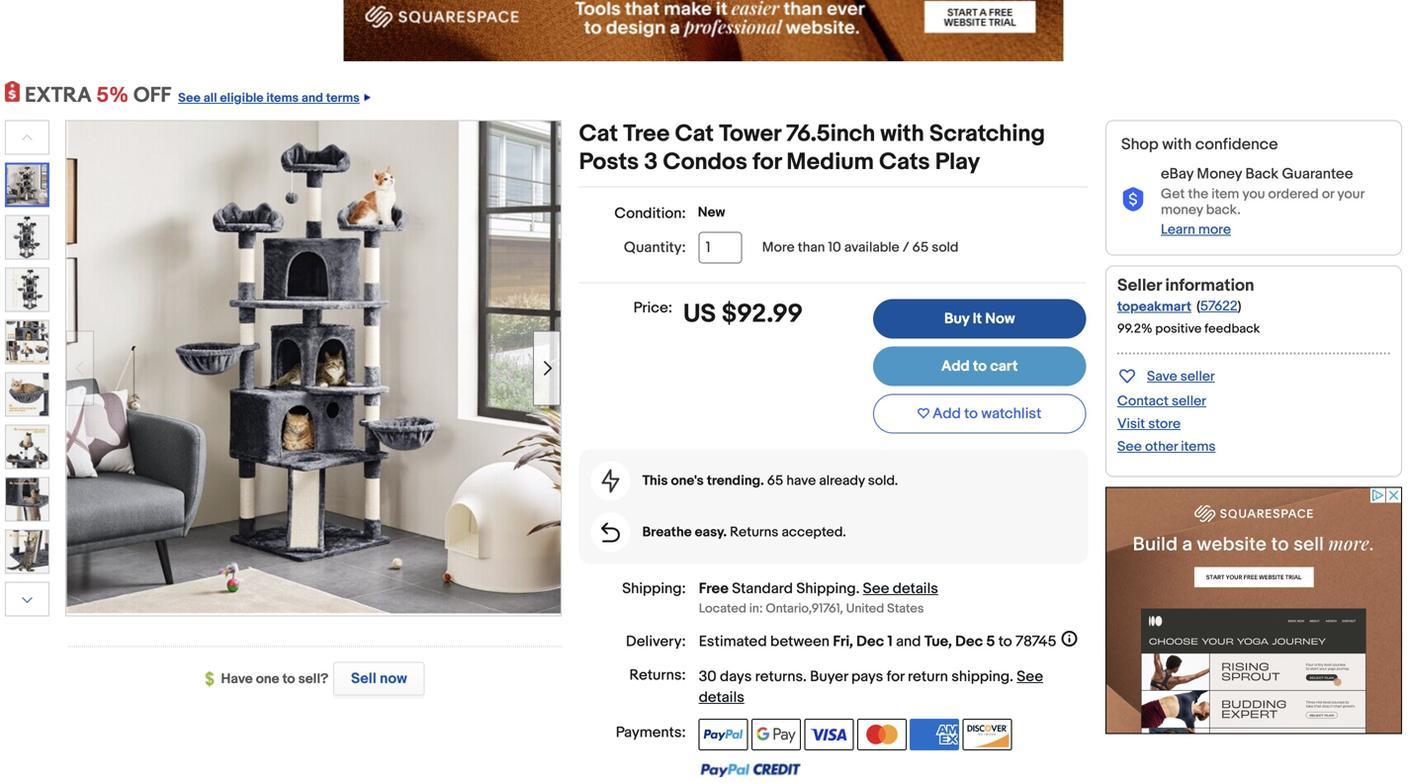 Task type: describe. For each thing, give the bounding box(es) containing it.
76.5inch
[[786, 120, 876, 148]]

returns
[[755, 668, 803, 686]]

breathe easy. returns accepted.
[[643, 524, 846, 541]]

see other items link
[[1118, 439, 1216, 455]]

/
[[903, 239, 910, 256]]

pays
[[852, 668, 884, 686]]

and inside us $92.99 'main content'
[[896, 633, 921, 651]]

sold
[[932, 239, 959, 256]]

see inside see details
[[1017, 668, 1044, 686]]

play
[[936, 148, 980, 177]]

1
[[888, 633, 893, 651]]

ebay money back guarantee get the item you ordered or your money back. learn more
[[1161, 165, 1365, 238]]

us $92.99
[[684, 299, 803, 330]]

google pay image
[[752, 719, 801, 751]]

one's
[[671, 473, 704, 490]]

paypal image
[[699, 719, 749, 751]]

free
[[699, 580, 729, 598]]

sell now link
[[329, 662, 425, 696]]

buyer
[[810, 668, 848, 686]]

than
[[798, 239, 825, 256]]

extra 5% off
[[25, 83, 171, 108]]

save seller
[[1147, 368, 1215, 385]]

topeakmart
[[1118, 299, 1192, 315]]

store
[[1149, 416, 1181, 433]]

seller information topeakmart ( 57622 ) 99.2% positive feedback
[[1118, 275, 1261, 337]]

99.2%
[[1118, 321, 1153, 337]]

30 days returns . buyer pays for return shipping .
[[699, 668, 1017, 686]]

1 horizontal spatial with
[[1163, 135, 1192, 154]]

medium
[[787, 148, 874, 177]]

add to watchlist
[[933, 405, 1042, 423]]

30
[[699, 668, 717, 686]]

to right 5
[[999, 633, 1013, 651]]

with inside cat tree cat tower 76.5inch with scratching posts 3 condos for medium cats play
[[881, 120, 925, 148]]

your
[[1338, 186, 1365, 203]]

paypal credit image
[[699, 762, 802, 778]]

)
[[1238, 298, 1242, 315]]

shop
[[1122, 135, 1159, 154]]

topeakmart link
[[1118, 299, 1192, 315]]

standard
[[732, 580, 793, 598]]

78745
[[1016, 633, 1057, 651]]

picture 4 of 12 image
[[6, 321, 48, 364]]

standard shipping . see details
[[732, 580, 939, 598]]

add to watchlist button
[[874, 394, 1087, 434]]

dollar sign image
[[205, 672, 221, 688]]

available
[[845, 239, 900, 256]]

1 vertical spatial for
[[887, 668, 905, 686]]

seller for save
[[1181, 368, 1215, 385]]

ebay
[[1161, 165, 1194, 183]]

picture 8 of 12 image
[[6, 531, 48, 573]]

visa image
[[805, 719, 854, 751]]

now
[[986, 310, 1015, 328]]

picture 3 of 12 image
[[6, 269, 48, 311]]

picture 6 of 12 image
[[6, 426, 48, 468]]

5
[[987, 633, 996, 651]]

Quantity: text field
[[699, 232, 743, 264]]

trending.
[[707, 473, 764, 490]]

tower
[[719, 120, 781, 148]]

with details__icon image for breathe easy.
[[602, 523, 620, 543]]

1 horizontal spatial details
[[893, 580, 939, 598]]

0 horizontal spatial advertisement region
[[344, 0, 1064, 61]]

you
[[1243, 186, 1266, 203]]

positive
[[1156, 321, 1202, 337]]

united
[[846, 601, 885, 617]]

1 vertical spatial advertisement region
[[1106, 487, 1403, 734]]

0 horizontal spatial .
[[803, 668, 807, 686]]

states
[[887, 601, 924, 617]]

10
[[828, 239, 842, 256]]

cat tree cat tower 76.5inch with scratching posts 3 condos for medium cats play
[[579, 120, 1046, 177]]

picture 2 of 12 image
[[6, 216, 48, 259]]

breathe
[[643, 524, 692, 541]]

already
[[819, 473, 865, 490]]

american express image
[[910, 719, 960, 751]]

add for add to watchlist
[[933, 405, 961, 423]]

money
[[1161, 202, 1203, 219]]

estimated between fri, dec 1 and tue, dec 5 to 78745
[[699, 633, 1057, 651]]

fri,
[[833, 633, 853, 651]]

seller
[[1118, 275, 1162, 296]]

1 dec from the left
[[857, 633, 885, 651]]

see all eligible items and terms link
[[171, 83, 371, 108]]

information
[[1166, 275, 1255, 296]]

all
[[204, 91, 217, 106]]

condition:
[[615, 205, 686, 223]]

eligible
[[220, 91, 264, 106]]

with details__icon image for ebay money back guarantee
[[1122, 188, 1146, 212]]

condos
[[663, 148, 748, 177]]

3
[[644, 148, 658, 177]]

shipping
[[952, 668, 1010, 686]]

return
[[908, 668, 949, 686]]

picture 7 of 12 image
[[6, 478, 48, 521]]

2 horizontal spatial .
[[1010, 668, 1014, 686]]

2 cat from the left
[[675, 120, 714, 148]]

see details
[[699, 668, 1044, 707]]

add for add to cart
[[942, 358, 970, 375]]

contact seller link
[[1118, 393, 1207, 410]]

payments:
[[616, 724, 686, 742]]



Task type: vqa. For each thing, say whether or not it's contained in the screenshot.
Cat
yes



Task type: locate. For each thing, give the bounding box(es) containing it.
cat left tree
[[579, 120, 618, 148]]

57622 link
[[1201, 298, 1238, 315]]

1 horizontal spatial advertisement region
[[1106, 487, 1403, 734]]

to left watchlist
[[965, 405, 978, 423]]

us
[[684, 299, 716, 330]]

accepted.
[[782, 524, 846, 541]]

with details__icon image
[[1122, 188, 1146, 212], [602, 469, 620, 493], [602, 523, 620, 543]]

buy it now
[[945, 310, 1015, 328]]

seller inside contact seller visit store see other items
[[1172, 393, 1207, 410]]

with left play
[[881, 120, 925, 148]]

extra
[[25, 83, 92, 108]]

1 vertical spatial details
[[699, 689, 745, 707]]

for inside cat tree cat tower 76.5inch with scratching posts 3 condos for medium cats play
[[753, 148, 782, 177]]

1 horizontal spatial cat
[[675, 120, 714, 148]]

us $92.99 main content
[[579, 120, 1089, 781]]

and left terms at the top left of the page
[[302, 91, 323, 106]]

guarantee
[[1282, 165, 1354, 183]]

1 cat from the left
[[579, 120, 618, 148]]

add to cart
[[942, 358, 1018, 375]]

items inside contact seller visit store see other items
[[1181, 439, 1216, 455]]

feedback
[[1205, 321, 1261, 337]]

2 dec from the left
[[956, 633, 983, 651]]

have
[[221, 671, 253, 688]]

0 vertical spatial add
[[942, 358, 970, 375]]

details inside see details
[[699, 689, 745, 707]]

details down the 30
[[699, 689, 745, 707]]

see details link
[[863, 580, 939, 598], [699, 668, 1044, 707]]

confidence
[[1196, 135, 1279, 154]]

items right eligible
[[267, 91, 299, 106]]

0 horizontal spatial cat
[[579, 120, 618, 148]]

1 horizontal spatial and
[[896, 633, 921, 651]]

0 horizontal spatial dec
[[857, 633, 885, 651]]

0 vertical spatial see details link
[[863, 580, 939, 598]]

this
[[643, 473, 668, 490]]

1 horizontal spatial items
[[1181, 439, 1216, 455]]

0 vertical spatial 65
[[913, 239, 929, 256]]

days
[[720, 668, 752, 686]]

items inside see all eligible items and terms link
[[267, 91, 299, 106]]

1 horizontal spatial dec
[[956, 633, 983, 651]]

see details link for buyer
[[699, 668, 1044, 707]]

terms
[[326, 91, 360, 106]]

returns:
[[630, 667, 686, 685]]

2 vertical spatial with details__icon image
[[602, 523, 620, 543]]

master card image
[[857, 719, 907, 751]]

with details__icon image left breathe
[[602, 523, 620, 543]]

5%
[[96, 83, 129, 108]]

with details__icon image left this
[[602, 469, 620, 493]]

easy.
[[695, 524, 727, 541]]

dec left 5
[[956, 633, 983, 651]]

seller
[[1181, 368, 1215, 385], [1172, 393, 1207, 410]]

see
[[178, 91, 201, 106], [1118, 439, 1142, 455], [863, 580, 890, 598], [1017, 668, 1044, 686]]

0 vertical spatial seller
[[1181, 368, 1215, 385]]

dec
[[857, 633, 885, 651], [956, 633, 983, 651]]

see details link for details
[[863, 580, 939, 598]]

to left cart
[[973, 358, 987, 375]]

with details__icon image for this one's trending.
[[602, 469, 620, 493]]

1 vertical spatial add
[[933, 405, 961, 423]]

seller inside button
[[1181, 368, 1215, 385]]

have one to sell?
[[221, 671, 329, 688]]

one
[[256, 671, 279, 688]]

see up the united at the bottom of the page
[[863, 580, 890, 598]]

picture 1 of 12 image
[[7, 165, 47, 205]]

item
[[1212, 186, 1240, 203]]

to inside add to watchlist button
[[965, 405, 978, 423]]

discover image
[[963, 719, 1013, 751]]

for
[[753, 148, 782, 177], [887, 668, 905, 686]]

0 horizontal spatial and
[[302, 91, 323, 106]]

items right other
[[1181, 439, 1216, 455]]

now
[[380, 670, 407, 688]]

0 horizontal spatial with
[[881, 120, 925, 148]]

with up ebay
[[1163, 135, 1192, 154]]

65 left have
[[767, 473, 784, 490]]

more
[[762, 239, 795, 256]]

shipping:
[[622, 580, 686, 598]]

see down 78745 at bottom right
[[1017, 668, 1044, 686]]

sell?
[[298, 671, 329, 688]]

1 vertical spatial seller
[[1172, 393, 1207, 410]]

to right one
[[282, 671, 295, 688]]

see left all
[[178, 91, 201, 106]]

seller right save
[[1181, 368, 1215, 385]]

seller down "save seller"
[[1172, 393, 1207, 410]]

see all eligible items and terms
[[178, 91, 360, 106]]

0 vertical spatial and
[[302, 91, 323, 106]]

0 vertical spatial with details__icon image
[[1122, 188, 1146, 212]]

. up the discover image
[[1010, 668, 1014, 686]]

cart
[[991, 358, 1018, 375]]

0 horizontal spatial details
[[699, 689, 745, 707]]

the
[[1189, 186, 1209, 203]]

quantity:
[[624, 239, 686, 257]]

save seller button
[[1118, 364, 1215, 387]]

for right 'pays'
[[887, 668, 905, 686]]

sold.
[[868, 473, 898, 490]]

and
[[302, 91, 323, 106], [896, 633, 921, 651]]

back
[[1246, 165, 1279, 183]]

see details link up states
[[863, 580, 939, 598]]

off
[[133, 83, 171, 108]]

0 vertical spatial for
[[753, 148, 782, 177]]

visit store link
[[1118, 416, 1181, 433]]

located in: ontario,91761, united states
[[699, 601, 924, 617]]

learn more link
[[1161, 222, 1232, 238]]

1 vertical spatial with details__icon image
[[602, 469, 620, 493]]

advertisement region
[[344, 0, 1064, 61], [1106, 487, 1403, 734]]

price:
[[634, 299, 673, 317]]

57622
[[1201, 298, 1238, 315]]

see details link down estimated between fri, dec 1 and tue, dec 5 to 78745
[[699, 668, 1044, 707]]

cat
[[579, 120, 618, 148], [675, 120, 714, 148]]

1 vertical spatial see details link
[[699, 668, 1044, 707]]

1 horizontal spatial 65
[[913, 239, 929, 256]]

located
[[699, 601, 747, 617]]

65 right /
[[913, 239, 929, 256]]

1 horizontal spatial for
[[887, 668, 905, 686]]

add inside button
[[933, 405, 961, 423]]

add down buy on the right of page
[[942, 358, 970, 375]]

add
[[942, 358, 970, 375], [933, 405, 961, 423]]

picture 5 of 12 image
[[6, 373, 48, 416]]

(
[[1197, 298, 1201, 315]]

0 vertical spatial items
[[267, 91, 299, 106]]

cat right tree
[[675, 120, 714, 148]]

with details__icon image left the get
[[1122, 188, 1146, 212]]

tue,
[[925, 633, 952, 651]]

seller for contact
[[1172, 393, 1207, 410]]

1 vertical spatial and
[[896, 633, 921, 651]]

shipping
[[797, 580, 856, 598]]

buy it now link
[[874, 299, 1087, 339]]

dec left 1
[[857, 633, 885, 651]]

0 horizontal spatial for
[[753, 148, 782, 177]]

with
[[881, 120, 925, 148], [1163, 135, 1192, 154]]

ontario,91761,
[[766, 601, 844, 617]]

0 horizontal spatial 65
[[767, 473, 784, 490]]

it
[[973, 310, 982, 328]]

delivery:
[[626, 633, 686, 651]]

shop with confidence
[[1122, 135, 1279, 154]]

0 horizontal spatial items
[[267, 91, 299, 106]]

save
[[1147, 368, 1178, 385]]

for right condos
[[753, 148, 782, 177]]

details up states
[[893, 580, 939, 598]]

1 horizontal spatial .
[[856, 580, 860, 598]]

have
[[787, 473, 816, 490]]

1 vertical spatial 65
[[767, 473, 784, 490]]

0 vertical spatial advertisement region
[[344, 0, 1064, 61]]

tree
[[623, 120, 670, 148]]

returns
[[730, 524, 779, 541]]

1 vertical spatial items
[[1181, 439, 1216, 455]]

buy
[[945, 310, 970, 328]]

sell now
[[351, 670, 407, 688]]

0 vertical spatial details
[[893, 580, 939, 598]]

cat tree cat tower 76.5inch with scratching posts 3 condos for medium cats play - picture 1 of 12 image
[[66, 119, 561, 614]]

. left 'buyer'
[[803, 668, 807, 686]]

and right 1
[[896, 633, 921, 651]]

money
[[1197, 165, 1243, 183]]

in:
[[750, 601, 763, 617]]

see inside contact seller visit store see other items
[[1118, 439, 1142, 455]]

add down add to cart link
[[933, 405, 961, 423]]

more
[[1199, 222, 1232, 238]]

sell
[[351, 670, 377, 688]]

. up the united at the bottom of the page
[[856, 580, 860, 598]]

add to cart link
[[874, 347, 1087, 386]]

see down visit
[[1118, 439, 1142, 455]]

back.
[[1207, 202, 1241, 219]]

contact seller visit store see other items
[[1118, 393, 1216, 455]]

this one's trending. 65 have already sold.
[[643, 473, 898, 490]]

to inside add to cart link
[[973, 358, 987, 375]]



